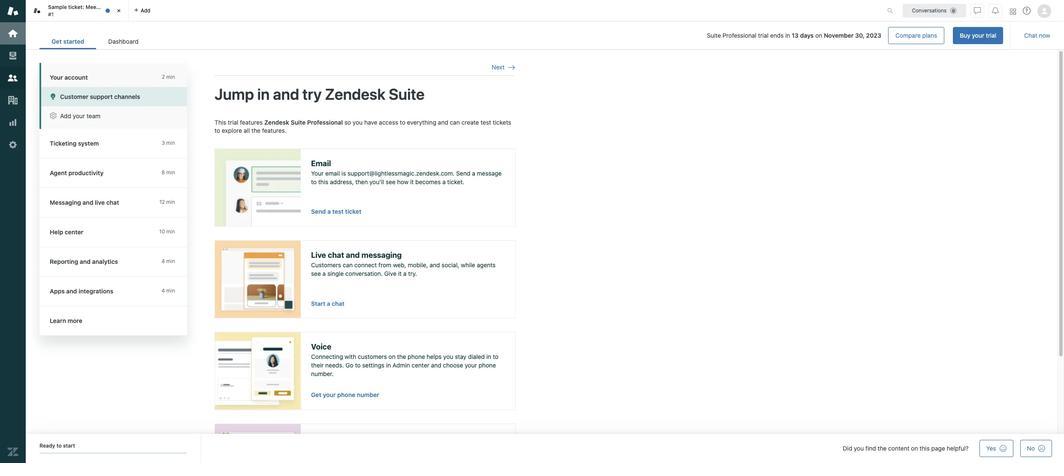 Task type: describe. For each thing, give the bounding box(es) containing it.
min for messaging and live chat
[[166, 199, 175, 206]]

next button
[[492, 64, 515, 71]]

get help image
[[1023, 7, 1031, 15]]

and left social,
[[430, 262, 440, 269]]

start a chat button
[[311, 300, 344, 308]]

min for ticketing system
[[166, 140, 175, 146]]

dialed
[[468, 354, 485, 361]]

example of how the agent accepts an incoming phone call as well as how to log the details of the call. image
[[215, 333, 301, 410]]

on inside voice connecting with customers on the phone helps you stay dialed in to their needs. go to settings in admin center and choose your phone number.
[[389, 354, 396, 361]]

their
[[311, 362, 324, 369]]

professional inside section
[[723, 32, 757, 39]]

a left message
[[472, 170, 475, 177]]

sample ticket: meet the ticket #1
[[48, 4, 124, 17]]

2
[[162, 74, 165, 80]]

jump in and try zendesk suite
[[215, 85, 425, 104]]

email
[[311, 159, 331, 168]]

live chat and messaging customers can connect from web, mobile, and social, while agents see a single conversation. give it a try.
[[311, 251, 496, 278]]

did you find the content on this page helpful?
[[843, 445, 969, 453]]

to right dialed
[[493, 354, 498, 361]]

content-title region
[[215, 85, 515, 105]]

and up connect
[[346, 251, 360, 260]]

notifications image
[[992, 7, 999, 14]]

add your team button
[[41, 106, 187, 126]]

live
[[311, 251, 326, 260]]

to down this
[[215, 127, 220, 134]]

start
[[63, 443, 75, 450]]

customers
[[358, 354, 387, 361]]

this trial features zendesk suite professional
[[215, 119, 343, 126]]

stay
[[455, 354, 466, 361]]

get started
[[51, 38, 84, 45]]

reporting and analytics
[[50, 258, 118, 266]]

zendesk image
[[7, 447, 18, 458]]

customers
[[311, 262, 341, 269]]

zendesk inside content-title region
[[325, 85, 386, 104]]

buy
[[960, 32, 971, 39]]

2 vertical spatial phone
[[337, 392, 355, 399]]

plans
[[922, 32, 937, 39]]

account
[[64, 74, 88, 81]]

agent
[[50, 170, 67, 177]]

find
[[866, 445, 876, 453]]

you'll
[[369, 178, 384, 186]]

support
[[90, 93, 113, 100]]

in right dialed
[[486, 354, 491, 361]]

progress-bar progress bar
[[39, 453, 187, 455]]

reporting and analytics heading
[[39, 248, 196, 277]]

chat inside live chat and messaging customers can connect from web, mobile, and social, while agents see a single conversation. give it a try.
[[328, 251, 344, 260]]

min for help center
[[166, 229, 175, 235]]

in inside content-title region
[[257, 85, 270, 104]]

send a test ticket link
[[311, 208, 361, 215]]

1 horizontal spatial center
[[330, 435, 354, 444]]

min for apps and integrations
[[166, 288, 175, 294]]

your for buy your trial
[[972, 32, 984, 39]]

try.
[[408, 270, 417, 278]]

everything
[[407, 119, 436, 126]]

more
[[68, 318, 82, 325]]

chat inside button
[[332, 301, 344, 308]]

social,
[[442, 262, 459, 269]]

support@lightlessmagic.zendesk.com.
[[348, 170, 455, 177]]

connecting
[[311, 354, 343, 361]]

add your team
[[60, 112, 100, 120]]

10
[[159, 229, 165, 235]]

number.
[[311, 371, 334, 378]]

message
[[477, 170, 502, 177]]

explore
[[222, 127, 242, 134]]

live
[[95, 199, 105, 206]]

0 horizontal spatial test
[[332, 208, 344, 215]]

messaging and live chat
[[50, 199, 119, 206]]

is
[[342, 170, 346, 177]]

tab containing sample ticket: meet the ticket
[[26, 0, 129, 21]]

from
[[379, 262, 391, 269]]

email
[[325, 170, 340, 177]]

november
[[824, 32, 854, 39]]

learn
[[50, 318, 66, 325]]

13
[[792, 32, 799, 39]]

agent productivity
[[50, 170, 103, 177]]

your inside voice connecting with customers on the phone helps you stay dialed in to their needs. go to settings in admin center and choose your phone number.
[[465, 362, 477, 369]]

conversation.
[[345, 270, 383, 278]]

ticketing
[[50, 140, 76, 147]]

zendesk support image
[[7, 6, 18, 17]]

min for your account
[[166, 74, 175, 80]]

tab list containing get started
[[39, 33, 151, 49]]

in left admin
[[386, 362, 391, 369]]

November 30, 2023 text field
[[824, 32, 881, 39]]

help center inside heading
[[50, 229, 83, 236]]

web,
[[393, 262, 406, 269]]

a left ticket.
[[442, 178, 446, 186]]

get your phone number link
[[311, 392, 379, 399]]

ticket.
[[447, 178, 464, 186]]

chat
[[1024, 32, 1037, 39]]

customer
[[60, 93, 88, 100]]

example of a help center article. image
[[215, 425, 301, 464]]

and inside voice connecting with customers on the phone helps you stay dialed in to their needs. go to settings in admin center and choose your phone number.
[[431, 362, 441, 369]]

help inside heading
[[50, 229, 63, 236]]

your for get your phone number
[[323, 392, 336, 399]]

8 min
[[162, 170, 175, 176]]

helps
[[427, 354, 442, 361]]

ticketing system
[[50, 140, 99, 147]]

have
[[364, 119, 377, 126]]

agent productivity heading
[[39, 159, 196, 188]]

helpful?
[[947, 445, 969, 453]]

see inside live chat and messaging customers can connect from web, mobile, and social, while agents see a single conversation. give it a try.
[[311, 270, 321, 278]]

on inside footer
[[911, 445, 918, 453]]

the inside footer
[[878, 445, 887, 453]]

get for get your phone number
[[311, 392, 321, 399]]

a left try.
[[403, 270, 407, 278]]

#1
[[48, 11, 54, 17]]

go
[[346, 362, 353, 369]]

mobile,
[[408, 262, 428, 269]]

and right apps on the left of page
[[66, 288, 77, 295]]

12 min
[[159, 199, 175, 206]]

1 vertical spatial phone
[[479, 362, 496, 369]]

suite professional trial ends in 13 days on november 30, 2023
[[707, 32, 881, 39]]

jump
[[215, 85, 254, 104]]

your inside email your email is support@lightlessmagic.zendesk.com. send a message to this address, then you'll see how it becomes a ticket.
[[311, 170, 324, 177]]

apps and integrations
[[50, 288, 113, 295]]

min for reporting and analytics
[[166, 258, 175, 265]]

to right go
[[355, 362, 361, 369]]

min for agent productivity
[[166, 170, 175, 176]]

next
[[492, 64, 505, 71]]

can inside live chat and messaging customers can connect from web, mobile, and social, while agents see a single conversation. give it a try.
[[343, 262, 353, 269]]

1 horizontal spatial on
[[815, 32, 822, 39]]

example of email conversation inside of the ticketing system and the customer is asking the agent about reimbursement policy. image
[[215, 149, 301, 226]]

messaging and live chat heading
[[39, 188, 196, 218]]

give
[[384, 270, 397, 278]]

analytics
[[92, 258, 118, 266]]

this inside footer
[[920, 445, 930, 453]]

becomes
[[415, 178, 441, 186]]



Task type: locate. For each thing, give the bounding box(es) containing it.
phone up admin
[[408, 354, 425, 361]]

trial for your
[[986, 32, 996, 39]]

get inside tab list
[[51, 38, 62, 45]]

3
[[162, 140, 165, 146]]

5 min from the top
[[166, 229, 175, 235]]

1 horizontal spatial you
[[443, 354, 453, 361]]

see left how
[[386, 178, 396, 186]]

ends
[[770, 32, 784, 39]]

tab
[[26, 0, 129, 21]]

center inside voice connecting with customers on the phone helps you stay dialed in to their needs. go to settings in admin center and choose your phone number.
[[412, 362, 429, 369]]

2 vertical spatial you
[[854, 445, 864, 453]]

4 min from the top
[[166, 199, 175, 206]]

this left page
[[920, 445, 930, 453]]

1 vertical spatial see
[[311, 270, 321, 278]]

your for add your team
[[73, 112, 85, 120]]

and left live
[[83, 199, 93, 206]]

2 vertical spatial on
[[911, 445, 918, 453]]

min inside your account heading
[[166, 74, 175, 80]]

chat up 'customers'
[[328, 251, 344, 260]]

this
[[318, 178, 328, 186], [920, 445, 930, 453]]

the inside voice connecting with customers on the phone helps you stay dialed in to their needs. go to settings in admin center and choose your phone number.
[[397, 354, 406, 361]]

1 vertical spatial it
[[398, 270, 402, 278]]

this inside email your email is support@lightlessmagic.zendesk.com. send a message to this address, then you'll see how it becomes a ticket.
[[318, 178, 328, 186]]

center inside heading
[[65, 229, 83, 236]]

1 vertical spatial center
[[412, 362, 429, 369]]

0 vertical spatial suite
[[707, 32, 721, 39]]

a down 'customers'
[[323, 270, 326, 278]]

4 min for integrations
[[162, 288, 175, 294]]

30,
[[855, 32, 865, 39]]

sample
[[48, 4, 67, 10]]

dashboard tab
[[96, 33, 151, 49]]

min inside the messaging and live chat heading
[[166, 199, 175, 206]]

can left create
[[450, 119, 460, 126]]

test inside the so you have access to everything and can create test tickets to explore all the features.
[[481, 119, 491, 126]]

how
[[397, 178, 409, 186]]

ticket inside region
[[345, 208, 361, 215]]

0 horizontal spatial suite
[[291, 119, 306, 126]]

1 vertical spatial suite
[[389, 85, 425, 104]]

ticket right "meet"
[[109, 4, 124, 10]]

2 horizontal spatial phone
[[479, 362, 496, 369]]

learn more button
[[39, 307, 185, 336]]

close image
[[115, 6, 123, 15]]

region
[[215, 118, 516, 464]]

channels
[[114, 93, 140, 100]]

1 horizontal spatial professional
[[723, 32, 757, 39]]

0 vertical spatial help
[[50, 229, 63, 236]]

to inside footer
[[57, 443, 62, 450]]

test
[[481, 119, 491, 126], [332, 208, 344, 215]]

meet
[[86, 4, 98, 10]]

in inside section
[[785, 32, 790, 39]]

2 4 from the top
[[162, 288, 165, 294]]

1 vertical spatial this
[[920, 445, 930, 453]]

messaging
[[362, 251, 402, 260]]

1 vertical spatial help
[[311, 435, 328, 444]]

test down address,
[[332, 208, 344, 215]]

1 horizontal spatial help center
[[311, 435, 354, 444]]

your
[[50, 74, 63, 81], [311, 170, 324, 177]]

1 vertical spatial 4 min
[[162, 288, 175, 294]]

get started image
[[7, 28, 18, 39]]

the inside sample ticket: meet the ticket #1
[[100, 4, 108, 10]]

1 horizontal spatial phone
[[408, 354, 425, 361]]

learn more
[[50, 318, 82, 325]]

your left account
[[50, 74, 63, 81]]

1 horizontal spatial zendesk
[[325, 85, 386, 104]]

it inside email your email is support@lightlessmagic.zendesk.com. send a message to this address, then you'll see how it becomes a ticket.
[[410, 178, 414, 186]]

no button
[[1020, 441, 1052, 458]]

compare plans
[[896, 32, 937, 39]]

can
[[450, 119, 460, 126], [343, 262, 353, 269]]

the right find
[[878, 445, 887, 453]]

customer support channels button
[[41, 87, 187, 106]]

chat now
[[1024, 32, 1050, 39]]

1 vertical spatial test
[[332, 208, 344, 215]]

trial
[[758, 32, 769, 39], [986, 32, 996, 39], [228, 119, 238, 126]]

messaging
[[50, 199, 81, 206]]

address,
[[330, 178, 354, 186]]

1 vertical spatial send
[[311, 208, 326, 215]]

trial down notifications image
[[986, 32, 996, 39]]

1 horizontal spatial send
[[456, 170, 470, 177]]

you for so
[[353, 119, 363, 126]]

phone down dialed
[[479, 362, 496, 369]]

section
[[157, 27, 1003, 44]]

to inside email your email is support@lightlessmagic.zendesk.com. send a message to this address, then you'll see how it becomes a ticket.
[[311, 178, 317, 186]]

page
[[931, 445, 945, 453]]

3 min from the top
[[166, 170, 175, 176]]

you inside the so you have access to everything and can create test tickets to explore all the features.
[[353, 119, 363, 126]]

needs.
[[325, 362, 344, 369]]

region containing email
[[215, 118, 516, 464]]

1 vertical spatial get
[[311, 392, 321, 399]]

1 vertical spatial you
[[443, 354, 453, 361]]

days
[[800, 32, 814, 39]]

2 horizontal spatial suite
[[707, 32, 721, 39]]

button displays agent's chat status as invisible. image
[[974, 7, 981, 14]]

on right content
[[911, 445, 918, 453]]

it right how
[[410, 178, 414, 186]]

4 min inside apps and integrations heading
[[162, 288, 175, 294]]

4 inside apps and integrations heading
[[162, 288, 165, 294]]

professional left so
[[307, 119, 343, 126]]

and left analytics
[[80, 258, 91, 266]]

your right add
[[73, 112, 85, 120]]

0 vertical spatial center
[[65, 229, 83, 236]]

1 vertical spatial professional
[[307, 119, 343, 126]]

the inside the so you have access to everything and can create test tickets to explore all the features.
[[252, 127, 260, 134]]

get your phone number
[[311, 392, 379, 399]]

0 horizontal spatial professional
[[307, 119, 343, 126]]

1 vertical spatial your
[[311, 170, 324, 177]]

get left started
[[51, 38, 62, 45]]

and left try
[[273, 85, 299, 104]]

4 min for analytics
[[162, 258, 175, 265]]

professional left ends
[[723, 32, 757, 39]]

get inside region
[[311, 392, 321, 399]]

0 horizontal spatial trial
[[228, 119, 238, 126]]

min inside apps and integrations heading
[[166, 288, 175, 294]]

it down "web,"
[[398, 270, 402, 278]]

the right "meet"
[[100, 4, 108, 10]]

1 horizontal spatial get
[[311, 392, 321, 399]]

0 horizontal spatial center
[[65, 229, 83, 236]]

1 horizontal spatial can
[[450, 119, 460, 126]]

it inside live chat and messaging customers can connect from web, mobile, and social, while agents see a single conversation. give it a try.
[[398, 270, 402, 278]]

0 horizontal spatial ticket
[[109, 4, 124, 10]]

0 horizontal spatial can
[[343, 262, 353, 269]]

1 min from the top
[[166, 74, 175, 80]]

your right buy
[[972, 32, 984, 39]]

conversations
[[912, 7, 947, 14]]

you for did
[[854, 445, 864, 453]]

min inside reporting and analytics heading
[[166, 258, 175, 265]]

1 vertical spatial ticket
[[345, 208, 361, 215]]

ticket inside sample ticket: meet the ticket #1
[[109, 4, 124, 10]]

and inside heading
[[80, 258, 91, 266]]

zendesk products image
[[1010, 8, 1016, 14]]

can up the 'single'
[[343, 262, 353, 269]]

with
[[345, 354, 356, 361]]

3 min
[[162, 140, 175, 146]]

see
[[386, 178, 396, 186], [311, 270, 321, 278]]

0 vertical spatial ticket
[[109, 4, 124, 10]]

you right so
[[353, 119, 363, 126]]

2 vertical spatial chat
[[332, 301, 344, 308]]

get down number.
[[311, 392, 321, 399]]

min inside ticketing system heading
[[166, 140, 175, 146]]

1 4 min from the top
[[162, 258, 175, 265]]

chat right start
[[332, 301, 344, 308]]

send up ticket.
[[456, 170, 470, 177]]

team
[[87, 112, 100, 120]]

started
[[63, 38, 84, 45]]

0 vertical spatial zendesk
[[325, 85, 386, 104]]

8
[[162, 170, 165, 176]]

help inside region
[[311, 435, 328, 444]]

get
[[51, 38, 62, 45], [311, 392, 321, 399]]

0 vertical spatial phone
[[408, 354, 425, 361]]

suite
[[707, 32, 721, 39], [389, 85, 425, 104], [291, 119, 306, 126]]

send
[[456, 170, 470, 177], [311, 208, 326, 215]]

1 horizontal spatial it
[[410, 178, 414, 186]]

0 horizontal spatial phone
[[337, 392, 355, 399]]

tab list
[[39, 33, 151, 49]]

features
[[240, 119, 263, 126]]

0 horizontal spatial see
[[311, 270, 321, 278]]

suite inside content-title region
[[389, 85, 425, 104]]

see down 'customers'
[[311, 270, 321, 278]]

4 min
[[162, 258, 175, 265], [162, 288, 175, 294]]

zendesk up so
[[325, 85, 386, 104]]

7 min from the top
[[166, 288, 175, 294]]

yes
[[986, 445, 996, 453]]

and inside content-title region
[[273, 85, 299, 104]]

to right access
[[400, 119, 405, 126]]

ticketing system heading
[[39, 129, 196, 159]]

0 vertical spatial your
[[50, 74, 63, 81]]

4 min inside reporting and analytics heading
[[162, 258, 175, 265]]

2 vertical spatial center
[[330, 435, 354, 444]]

reporting
[[50, 258, 78, 266]]

1 horizontal spatial test
[[481, 119, 491, 126]]

4
[[162, 258, 165, 265], [162, 288, 165, 294]]

help center heading
[[39, 218, 196, 248]]

get for get started
[[51, 38, 62, 45]]

0 horizontal spatial on
[[389, 354, 396, 361]]

2 horizontal spatial you
[[854, 445, 864, 453]]

2 vertical spatial suite
[[291, 119, 306, 126]]

your inside your account heading
[[50, 74, 63, 81]]

0 vertical spatial on
[[815, 32, 822, 39]]

buy your trial
[[960, 32, 996, 39]]

a inside button
[[327, 301, 330, 308]]

min inside agent productivity heading
[[166, 170, 175, 176]]

12
[[159, 199, 165, 206]]

the right all
[[252, 127, 260, 134]]

learn more heading
[[39, 307, 196, 336]]

this down 'email'
[[318, 178, 328, 186]]

min inside "help center" heading
[[166, 229, 175, 235]]

1 horizontal spatial trial
[[758, 32, 769, 39]]

on right days
[[815, 32, 822, 39]]

apps and integrations heading
[[39, 277, 196, 307]]

and
[[273, 85, 299, 104], [438, 119, 448, 126], [83, 199, 93, 206], [346, 251, 360, 260], [80, 258, 91, 266], [430, 262, 440, 269], [66, 288, 77, 295], [431, 362, 441, 369]]

1 horizontal spatial ticket
[[345, 208, 361, 215]]

2 horizontal spatial trial
[[986, 32, 996, 39]]

then
[[355, 178, 368, 186]]

to left start
[[57, 443, 62, 450]]

in right jump
[[257, 85, 270, 104]]

and right the everything
[[438, 119, 448, 126]]

tabs tab list
[[26, 0, 878, 21]]

2 min
[[162, 74, 175, 80]]

choose
[[443, 362, 463, 369]]

0 vertical spatial send
[[456, 170, 470, 177]]

no
[[1027, 445, 1035, 453]]

example of conversation inside of messaging and the customer is asking the agent about changing the size of the retail order. image
[[215, 241, 301, 318]]

your down email
[[311, 170, 324, 177]]

your inside section
[[972, 32, 984, 39]]

your account heading
[[39, 63, 196, 87]]

start a chat
[[311, 301, 344, 308]]

1 4 from the top
[[162, 258, 165, 265]]

0 vertical spatial get
[[51, 38, 62, 45]]

0 horizontal spatial zendesk
[[264, 119, 289, 126]]

0 vertical spatial test
[[481, 119, 491, 126]]

chat now button
[[1018, 27, 1057, 44]]

1 horizontal spatial this
[[920, 445, 930, 453]]

1 horizontal spatial your
[[311, 170, 324, 177]]

you right the did
[[854, 445, 864, 453]]

0 horizontal spatial send
[[311, 208, 326, 215]]

trial inside region
[[228, 119, 238, 126]]

0 vertical spatial chat
[[106, 199, 119, 206]]

0 vertical spatial it
[[410, 178, 414, 186]]

your down dialed
[[465, 362, 477, 369]]

0 vertical spatial 4
[[162, 258, 165, 265]]

send inside email your email is support@lightlessmagic.zendesk.com. send a message to this address, then you'll see how it becomes a ticket.
[[456, 170, 470, 177]]

integrations
[[79, 288, 113, 295]]

zendesk
[[325, 85, 386, 104], [264, 119, 289, 126]]

views image
[[7, 50, 18, 61]]

1 horizontal spatial suite
[[389, 85, 425, 104]]

2 min from the top
[[166, 140, 175, 146]]

0 vertical spatial you
[[353, 119, 363, 126]]

ready
[[39, 443, 55, 450]]

your down number.
[[323, 392, 336, 399]]

0 horizontal spatial help center
[[50, 229, 83, 236]]

your account
[[50, 74, 88, 81]]

4 inside reporting and analytics heading
[[162, 258, 165, 265]]

chat inside heading
[[106, 199, 119, 206]]

2 horizontal spatial center
[[412, 362, 429, 369]]

test right create
[[481, 119, 491, 126]]

in left 13
[[785, 32, 790, 39]]

1 horizontal spatial help
[[311, 435, 328, 444]]

zendesk inside region
[[264, 119, 289, 126]]

0 vertical spatial see
[[386, 178, 396, 186]]

0 vertical spatial can
[[450, 119, 460, 126]]

customers image
[[7, 73, 18, 84]]

ticket down then
[[345, 208, 361, 215]]

start
[[311, 301, 325, 308]]

and inside the so you have access to everything and can create test tickets to explore all the features.
[[438, 119, 448, 126]]

productivity
[[68, 170, 103, 177]]

1 vertical spatial 4
[[162, 288, 165, 294]]

did
[[843, 445, 852, 453]]

4 for reporting and analytics
[[162, 258, 165, 265]]

help center inside region
[[311, 435, 354, 444]]

on up admin
[[389, 354, 396, 361]]

1 vertical spatial zendesk
[[264, 119, 289, 126]]

create
[[462, 119, 479, 126]]

section containing suite professional trial ends in
[[157, 27, 1003, 44]]

main element
[[0, 0, 26, 464]]

you inside voice connecting with customers on the phone helps you stay dialed in to their needs. go to settings in admin center and choose your phone number.
[[443, 354, 453, 361]]

can inside the so you have access to everything and can create test tickets to explore all the features.
[[450, 119, 460, 126]]

to down email
[[311, 178, 317, 186]]

0 vertical spatial help center
[[50, 229, 83, 236]]

trial inside button
[[986, 32, 996, 39]]

6 min from the top
[[166, 258, 175, 265]]

organizations image
[[7, 95, 18, 106]]

and down helps
[[431, 362, 441, 369]]

footer
[[26, 435, 1064, 464]]

zendesk up features.
[[264, 119, 289, 126]]

the up admin
[[397, 354, 406, 361]]

0 horizontal spatial help
[[50, 229, 63, 236]]

admin image
[[7, 139, 18, 151]]

you up choose
[[443, 354, 453, 361]]

content
[[888, 445, 910, 453]]

1 horizontal spatial see
[[386, 178, 396, 186]]

system
[[78, 140, 99, 147]]

0 horizontal spatial get
[[51, 38, 62, 45]]

0 vertical spatial professional
[[723, 32, 757, 39]]

2 horizontal spatial on
[[911, 445, 918, 453]]

1 vertical spatial chat
[[328, 251, 344, 260]]

0 horizontal spatial this
[[318, 178, 328, 186]]

1 vertical spatial can
[[343, 262, 353, 269]]

send down 'email'
[[311, 208, 326, 215]]

trial up explore
[[228, 119, 238, 126]]

while
[[461, 262, 475, 269]]

0 horizontal spatial your
[[50, 74, 63, 81]]

professional inside region
[[307, 119, 343, 126]]

1 vertical spatial on
[[389, 354, 396, 361]]

so
[[344, 119, 351, 126]]

phone left number
[[337, 392, 355, 399]]

agents
[[477, 262, 496, 269]]

1 vertical spatial help center
[[311, 435, 354, 444]]

0 vertical spatial this
[[318, 178, 328, 186]]

ticket:
[[68, 4, 84, 10]]

see inside email your email is support@lightlessmagic.zendesk.com. send a message to this address, then you'll see how it becomes a ticket.
[[386, 178, 396, 186]]

4 for apps and integrations
[[162, 288, 165, 294]]

features.
[[262, 127, 287, 134]]

0 horizontal spatial you
[[353, 119, 363, 126]]

admin
[[393, 362, 410, 369]]

chat right live
[[106, 199, 119, 206]]

you inside footer
[[854, 445, 864, 453]]

a right start
[[327, 301, 330, 308]]

this
[[215, 119, 226, 126]]

0 horizontal spatial it
[[398, 270, 402, 278]]

10 min
[[159, 229, 175, 235]]

0 vertical spatial 4 min
[[162, 258, 175, 265]]

reporting image
[[7, 117, 18, 128]]

trial for professional
[[758, 32, 769, 39]]

to
[[400, 119, 405, 126], [215, 127, 220, 134], [311, 178, 317, 186], [493, 354, 498, 361], [355, 362, 361, 369], [57, 443, 62, 450]]

customer support channels
[[60, 93, 140, 100]]

footer containing did you find the content on this page helpful?
[[26, 435, 1064, 464]]

trial left ends
[[758, 32, 769, 39]]

number
[[357, 392, 379, 399]]

add
[[141, 7, 150, 14]]

ready to start
[[39, 443, 75, 450]]

a down address,
[[327, 208, 331, 215]]

2 4 min from the top
[[162, 288, 175, 294]]



Task type: vqa. For each thing, say whether or not it's contained in the screenshot.
Via sample ticket
no



